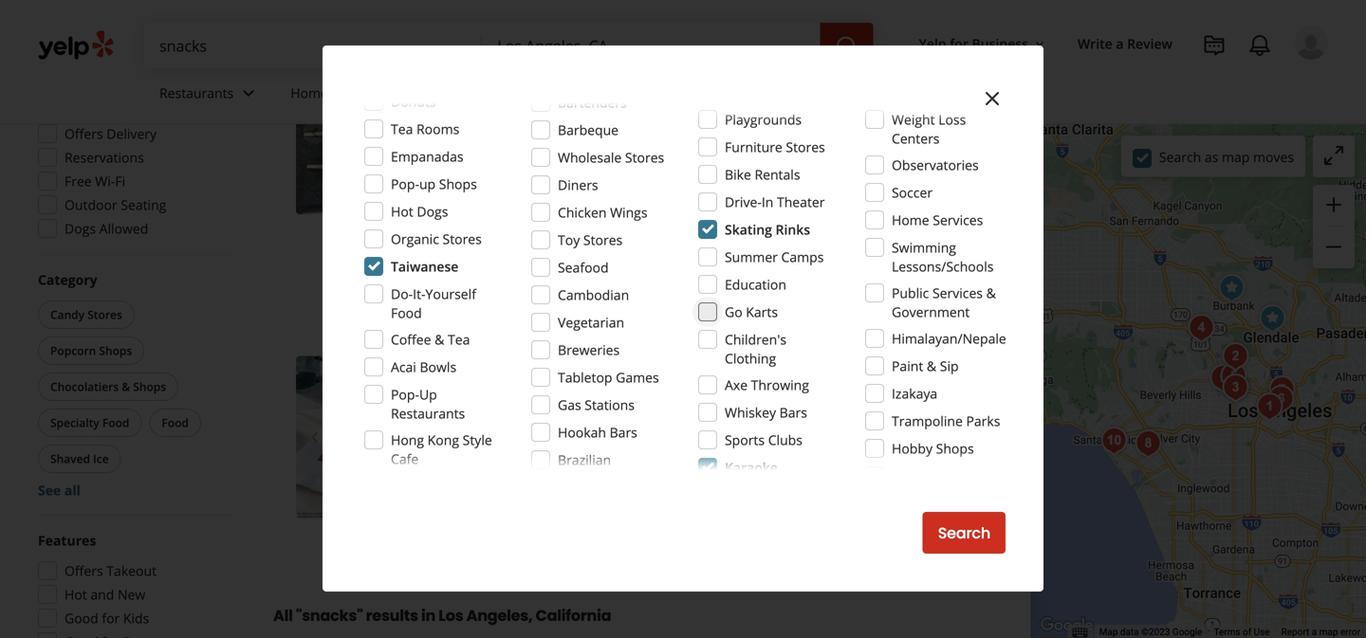 Task type: vqa. For each thing, say whether or not it's contained in the screenshot.
the bottom Hot
yes



Task type: describe. For each thing, give the bounding box(es) containing it.
24 chevron down v2 image inside home services link
[[386, 82, 408, 105]]

zoom out image
[[1322, 236, 1345, 258]]

hot dogs inside button
[[796, 113, 848, 129]]

hot and new
[[65, 586, 145, 604]]

shops down trampoline parks
[[936, 440, 974, 458]]

shaved
[[50, 451, 90, 467]]

summer
[[725, 248, 778, 266]]

hobby
[[892, 440, 933, 458]]

dairy queen/orange julius treat ctr link
[[482, 356, 824, 382]]

1 vertical spatial services
[[933, 211, 983, 229]]

good
[[65, 609, 98, 628]]

furniture stores
[[725, 138, 825, 156]]

like
[[537, 235, 558, 253]]

88 hotdog & juicy image
[[1216, 369, 1254, 407]]

seating
[[550, 281, 590, 296]]

2 ice cream & frozen yogurt button from the top
[[482, 393, 640, 412]]

koreatown
[[859, 112, 927, 131]]

flavor factory candy image
[[1253, 300, 1291, 338]]

new
[[118, 586, 145, 604]]

©2023
[[1141, 627, 1170, 638]]

they're
[[561, 235, 604, 253]]

treat
[[740, 356, 790, 382]]

report a map error
[[1281, 627, 1360, 638]]

group containing offers delivery
[[32, 70, 235, 244]]

"where have u been juicy?!?! i'm always slightly disappointed with smoothie/juice places because the drinks are usually way too sweet and taste like they're made of artificial syrups.…"
[[503, 197, 947, 253]]

home services inside search dialog
[[892, 211, 983, 229]]

coffee & tea
[[391, 331, 470, 349]]

axe throwing
[[725, 376, 809, 394]]

frozen for 1st ice cream & frozen yogurt button
[[557, 113, 595, 129]]

chicken
[[558, 203, 607, 222]]

error
[[1340, 627, 1360, 638]]

stores for wholesale stores
[[625, 148, 664, 166]]

public services & government
[[892, 284, 996, 321]]

free
[[65, 172, 92, 190]]

search dialog
[[0, 0, 1366, 638]]

kaminari gyoza bar image
[[1262, 380, 1300, 418]]

& left sip
[[927, 357, 936, 375]]

camps
[[781, 248, 824, 266]]

16 info v2 image
[[418, 1, 433, 16]]

stations
[[585, 396, 635, 414]]

diners
[[558, 176, 598, 194]]

trampoline
[[892, 412, 963, 430]]

hot dogs button
[[793, 112, 851, 131]]

reservations
[[65, 148, 144, 166]]

barbeque
[[558, 121, 619, 139]]

& left gas
[[545, 394, 554, 410]]

user actions element
[[904, 24, 1355, 140]]

food inside button
[[102, 415, 129, 431]]

dogs inside search dialog
[[417, 203, 448, 221]]

features
[[38, 532, 96, 550]]

dairy queen/orange julius treat ctr
[[482, 356, 824, 382]]

search for search
[[938, 523, 990, 544]]

breweries
[[558, 341, 620, 359]]

16 checkmark v2 image
[[685, 281, 700, 296]]

write a review link
[[1070, 27, 1180, 61]]

& right chocolatiers
[[122, 379, 130, 395]]

furniture
[[725, 138, 782, 156]]

skating rinks
[[725, 221, 810, 239]]

group containing category
[[34, 270, 235, 500]]

"snacks"
[[296, 605, 363, 627]]

map
[[1099, 627, 1118, 638]]

children's
[[725, 331, 786, 349]]

paint
[[892, 357, 923, 375]]

dining
[[672, 168, 711, 186]]

food button
[[149, 409, 201, 437]]

home inside home services link
[[290, 84, 328, 102]]

hot inside button
[[796, 113, 817, 129]]

2 cream from the top
[[505, 394, 542, 410]]

rooms
[[416, 120, 459, 138]]

paint & sip
[[892, 357, 959, 375]]

karts
[[746, 303, 778, 321]]

food inside do-it-yourself food
[[391, 304, 422, 322]]

weight
[[892, 111, 935, 129]]

0 vertical spatial tea
[[391, 120, 413, 138]]

izakaya
[[892, 385, 937, 403]]

0 vertical spatial takeout
[[704, 281, 748, 296]]

restaurants link
[[144, 68, 275, 123]]

map for moves
[[1222, 148, 1250, 166]]

parks
[[966, 412, 1000, 430]]

angeles,
[[466, 605, 533, 627]]

hot dogs inside search dialog
[[391, 203, 448, 221]]

outdoor for outdoor seating
[[501, 281, 548, 296]]

candy stores button
[[38, 301, 135, 329]]

levain bakery - larchmont village image
[[1204, 360, 1242, 397]]

a for report
[[1312, 627, 1317, 638]]

karaoke
[[725, 459, 778, 477]]

0 vertical spatial pm
[[590, 141, 609, 159]]

have
[[556, 197, 590, 215]]

juice bars & smoothies link
[[647, 112, 785, 131]]

juice bars & smoothies
[[651, 113, 781, 129]]

public
[[892, 284, 929, 302]]

2 ice cream & frozen yogurt link from the top
[[482, 393, 640, 412]]

vegetarian
[[558, 314, 624, 332]]

pop- for up
[[391, 386, 419, 404]]

16 chevron down v2 image
[[1032, 37, 1047, 52]]

smoothies
[[721, 113, 781, 129]]

1 slideshow element from the top
[[296, 51, 459, 214]]

seating
[[121, 196, 166, 214]]

summer camps
[[725, 248, 824, 266]]

katsu sando image
[[1263, 371, 1301, 409]]

julius
[[682, 356, 735, 382]]

stores for organic stores
[[443, 230, 482, 248]]

style
[[463, 431, 492, 449]]

write a review
[[1078, 35, 1173, 53]]

organic
[[391, 230, 439, 248]]

more
[[778, 235, 813, 253]]

services inside public services & government
[[932, 284, 983, 302]]

drinks
[[719, 216, 757, 234]]

theater
[[777, 193, 825, 211]]

yogurt for 1st ice cream & frozen yogurt button
[[598, 113, 636, 129]]

ice cream & frozen yogurt for 1st ice cream & frozen yogurt button
[[486, 113, 636, 129]]

rinks
[[776, 221, 810, 239]]

dairy queen/orange julius treat ctr image
[[296, 356, 459, 520]]

yelp
[[919, 35, 946, 53]]

for for yelp
[[950, 35, 968, 53]]

yelp for business button
[[911, 27, 1055, 61]]

1 until from the top
[[521, 141, 549, 159]]

a for write
[[1116, 35, 1124, 53]]

and inside "where have u been juicy?!?! i'm always slightly disappointed with smoothie/juice places because the drinks are usually way too sweet and taste like they're made of artificial syrups.…"
[[923, 216, 947, 234]]

write
[[1078, 35, 1112, 53]]

restaurants inside search dialog
[[391, 405, 465, 423]]

wholesale
[[558, 148, 622, 166]]

search for search as map moves
[[1159, 148, 1201, 166]]

1 vertical spatial and
[[90, 586, 114, 604]]

juice
[[651, 113, 679, 129]]

zoom in image
[[1322, 193, 1345, 216]]

whiskey
[[725, 404, 776, 422]]

map for error
[[1319, 627, 1338, 638]]

do-it-yourself food
[[391, 285, 476, 322]]

free wi-fi
[[65, 172, 125, 190]]

smoothie/juice
[[503, 216, 595, 234]]

acai
[[391, 358, 416, 376]]

start
[[870, 279, 906, 300]]

u
[[593, 197, 603, 215]]

more link
[[778, 235, 813, 253]]

drive-
[[725, 193, 762, 211]]

popcorn
[[50, 343, 96, 359]]

drive-in theater
[[725, 193, 825, 211]]

swimming lessons/schools
[[892, 239, 994, 276]]

1 ice cream & frozen yogurt button from the top
[[482, 112, 640, 131]]

outdoor for outdoor seating
[[65, 196, 117, 214]]

yogurt for first ice cream & frozen yogurt button from the bottom
[[598, 394, 636, 410]]

shops right up
[[439, 175, 477, 193]]

shops inside button
[[133, 379, 166, 395]]

1 horizontal spatial delivery
[[625, 281, 669, 296]]

kong
[[428, 431, 459, 449]]

group containing features
[[32, 531, 235, 638]]

sip
[[940, 357, 959, 375]]



Task type: locate. For each thing, give the bounding box(es) containing it.
empanadas
[[391, 148, 464, 166]]

1 horizontal spatial bars
[[682, 113, 707, 129]]

1 horizontal spatial and
[[923, 216, 947, 234]]

for inside the yelp for business button
[[950, 35, 968, 53]]

& inside public services & government
[[986, 284, 996, 302]]

0 vertical spatial bars
[[682, 113, 707, 129]]

bowls
[[420, 358, 456, 376]]

1 vertical spatial ice cream & frozen yogurt
[[486, 394, 636, 410]]

1 horizontal spatial 88 hotdog & juicy image
[[1216, 369, 1254, 407]]

ice right next image
[[486, 113, 502, 129]]

1 horizontal spatial home
[[892, 211, 929, 229]]

delivery up reservations
[[107, 125, 157, 143]]

bars down "stations"
[[610, 424, 637, 442]]

bars for juice
[[682, 113, 707, 129]]

1 vertical spatial restaurants
[[391, 405, 465, 423]]

pop- inside pop-up restaurants
[[391, 386, 419, 404]]

0 horizontal spatial of
[[646, 235, 659, 253]]

0 vertical spatial a
[[1116, 35, 1124, 53]]

dogs inside group
[[65, 220, 96, 238]]

axe
[[725, 376, 748, 394]]

wings
[[610, 203, 647, 222]]

it-
[[413, 285, 425, 303]]

1 vertical spatial cream
[[505, 394, 542, 410]]

2 vertical spatial services
[[932, 284, 983, 302]]

1 vertical spatial takeout
[[107, 562, 157, 580]]

swimming
[[892, 239, 956, 257]]

1 vertical spatial map
[[1319, 627, 1338, 638]]

0 horizontal spatial hot dogs
[[391, 203, 448, 221]]

home services
[[290, 84, 382, 102], [892, 211, 983, 229]]

stores down hot dogs button
[[786, 138, 825, 156]]

juice bars & smoothies button
[[647, 112, 785, 131]]

0 vertical spatial offers
[[65, 125, 103, 143]]

2 horizontal spatial dogs
[[820, 113, 848, 129]]

group
[[32, 70, 235, 244], [1313, 185, 1355, 268], [34, 270, 235, 500], [32, 531, 235, 638]]

queen/orange
[[538, 356, 677, 382]]

offers for offers delivery
[[65, 125, 103, 143]]

services down lessons/schools
[[932, 284, 983, 302]]

ice right "shaved" on the left of the page
[[93, 451, 109, 467]]

0 horizontal spatial home services
[[290, 84, 382, 102]]

outdoor seating
[[65, 196, 166, 214]]

0 vertical spatial services
[[332, 84, 382, 102]]

business
[[972, 35, 1028, 53]]

specialty food
[[50, 415, 129, 431]]

1 horizontal spatial search
[[1159, 148, 1201, 166]]

1 vertical spatial slideshow element
[[296, 356, 459, 520]]

0 vertical spatial slideshow element
[[296, 51, 459, 214]]

ice inside button
[[93, 451, 109, 467]]

0 horizontal spatial delivery
[[107, 125, 157, 143]]

info icon image
[[716, 169, 732, 184], [716, 169, 732, 184]]

hot up furniture stores
[[796, 113, 817, 129]]

0 vertical spatial yogurt
[[598, 113, 636, 129]]

moves
[[1253, 148, 1294, 166]]

stores for candy stores
[[87, 307, 122, 323]]

stores up the healthy
[[625, 148, 664, 166]]

a right 'report'
[[1312, 627, 1317, 638]]

1 horizontal spatial hot
[[391, 203, 413, 221]]

expand map image
[[1322, 144, 1345, 167]]

0 horizontal spatial restaurants
[[159, 84, 234, 102]]

for right 'yelp'
[[950, 35, 968, 53]]

1 vertical spatial until
[[521, 423, 549, 441]]

0 horizontal spatial for
[[102, 609, 120, 628]]

popcorn shops button
[[38, 337, 144, 365]]

throwing
[[751, 376, 809, 394]]

yogurt down tabletop games
[[598, 394, 636, 410]]

search down the hobby shops
[[938, 523, 990, 544]]

a right write on the right top of page
[[1116, 35, 1124, 53]]

1 horizontal spatial takeout
[[704, 281, 748, 296]]

0 horizontal spatial a
[[1116, 35, 1124, 53]]

pm right 8:00
[[582, 423, 602, 441]]

candy stores
[[50, 307, 122, 323]]

$$$
[[150, 13, 170, 28]]

hot up organic
[[391, 203, 413, 221]]

services inside home services link
[[332, 84, 382, 102]]

1 vertical spatial pop-
[[391, 386, 419, 404]]

google image
[[1036, 614, 1098, 638]]

restaurants inside restaurants link
[[159, 84, 234, 102]]

for down hot and new
[[102, 609, 120, 628]]

1 previous image from the top
[[304, 121, 326, 144]]

1 vertical spatial home
[[892, 211, 929, 229]]

& down lessons/schools
[[986, 284, 996, 302]]

offers for offers takeout
[[65, 562, 103, 580]]

1 vertical spatial bars
[[779, 404, 807, 422]]

88 hotdog & juicy image
[[296, 51, 459, 214], [1216, 369, 1254, 407]]

shops
[[439, 175, 477, 193], [99, 343, 132, 359], [133, 379, 166, 395], [936, 440, 974, 458]]

hot up good
[[65, 586, 87, 604]]

pop-up restaurants
[[391, 386, 465, 423]]

0 horizontal spatial food
[[102, 415, 129, 431]]

0 vertical spatial home
[[290, 84, 328, 102]]

1 ice cream & frozen yogurt link from the top
[[482, 112, 640, 131]]

next image
[[429, 427, 452, 449]]

of inside "where have u been juicy?!?! i'm always slightly disappointed with smoothie/juice places because the drinks are usually way too sweet and taste like they're made of artificial syrups.…"
[[646, 235, 659, 253]]

0 vertical spatial until
[[521, 141, 549, 159]]

1 frozen from the top
[[557, 113, 595, 129]]

all
[[273, 605, 293, 627]]

1 horizontal spatial hot dogs
[[796, 113, 848, 129]]

map right as
[[1222, 148, 1250, 166]]

artificial
[[662, 235, 712, 253]]

0 vertical spatial home services
[[290, 84, 382, 102]]

1 vertical spatial pm
[[582, 423, 602, 441]]

food
[[391, 304, 422, 322], [102, 415, 129, 431], [162, 415, 189, 431]]

ice for first ice cream & frozen yogurt button from the bottom
[[486, 394, 502, 410]]

1 horizontal spatial home services
[[892, 211, 983, 229]]

2 horizontal spatial food
[[391, 304, 422, 322]]

outdoor
[[65, 196, 117, 214], [501, 281, 548, 296]]

home inside search dialog
[[892, 211, 929, 229]]

sweet
[[884, 216, 920, 234]]

1 vertical spatial tea
[[448, 331, 470, 349]]

1 vertical spatial previous image
[[304, 427, 326, 449]]

1 vertical spatial outdoor
[[501, 281, 548, 296]]

0 vertical spatial hot
[[796, 113, 817, 129]]

1 vertical spatial hot dogs
[[391, 203, 448, 221]]

food inside button
[[162, 415, 189, 431]]

bars
[[682, 113, 707, 129], [779, 404, 807, 422], [610, 424, 637, 442]]

stores for furniture stores
[[786, 138, 825, 156]]

cafe
[[391, 450, 419, 468]]

stores inside button
[[87, 307, 122, 323]]

map region
[[875, 0, 1366, 638]]

dairy queen/orange julius treat ctr image
[[1213, 269, 1251, 307]]

1 vertical spatial hot
[[391, 203, 413, 221]]

1 vertical spatial home services
[[892, 211, 983, 229]]

pop-
[[391, 175, 419, 193], [391, 386, 419, 404]]

as
[[1205, 148, 1218, 166]]

2 ice cream & frozen yogurt from the top
[[486, 394, 636, 410]]

& up 'bowls'
[[435, 331, 444, 349]]

0 vertical spatial 88 hotdog & juicy image
[[296, 51, 459, 214]]

ice cream & frozen yogurt link up 8:00
[[482, 393, 640, 412]]

restaurants left 24 chevron down v2 icon
[[159, 84, 234, 102]]

stores right candy
[[87, 307, 122, 323]]

1 vertical spatial ice cream & frozen yogurt button
[[482, 393, 640, 412]]

dogs down outdoor seating
[[65, 220, 96, 238]]

1 vertical spatial offers
[[65, 562, 103, 580]]

2 pop- from the top
[[391, 386, 419, 404]]

0 vertical spatial frozen
[[557, 113, 595, 129]]

restaurants down the up
[[391, 405, 465, 423]]

slideshow element
[[296, 51, 459, 214], [296, 356, 459, 520]]

ice cream & frozen yogurt link
[[482, 112, 640, 131], [482, 393, 640, 412]]

do-
[[391, 285, 413, 303]]

offers delivery
[[65, 125, 157, 143]]

next image
[[429, 121, 452, 144]]

ice cream & frozen yogurt up 8:00
[[486, 394, 636, 410]]

2 until from the top
[[521, 423, 549, 441]]

stores up 'taiwanese'
[[443, 230, 482, 248]]

previous image for next icon
[[304, 427, 326, 449]]

0 vertical spatial delivery
[[107, 125, 157, 143]]

2 offers from the top
[[65, 562, 103, 580]]

of
[[646, 235, 659, 253], [1243, 627, 1251, 638]]

search inside button
[[938, 523, 990, 544]]

popcorn shops
[[50, 343, 132, 359]]

ice up open
[[486, 394, 502, 410]]

0 horizontal spatial hot
[[65, 586, 87, 604]]

bars for hookah
[[610, 424, 637, 442]]

& up until 10:00 pm
[[545, 113, 554, 129]]

pop- down the acai
[[391, 386, 419, 404]]

outdoor down "taste"
[[501, 281, 548, 296]]

0 horizontal spatial map
[[1222, 148, 1250, 166]]

pop- down empanadas
[[391, 175, 419, 193]]

offers up reservations
[[65, 125, 103, 143]]

frozen for first ice cream & frozen yogurt button from the bottom
[[557, 394, 595, 410]]

go karts
[[725, 303, 778, 321]]

lessons/schools
[[892, 258, 994, 276]]

are
[[761, 216, 781, 234]]

24 chevron down v2 image up tea rooms
[[386, 82, 408, 105]]

0 vertical spatial ice cream & frozen yogurt
[[486, 113, 636, 129]]

hookah
[[558, 424, 606, 442]]

business categories element
[[144, 68, 1328, 123]]

search
[[1159, 148, 1201, 166], [938, 523, 990, 544]]

0 horizontal spatial tea
[[391, 120, 413, 138]]

allowed
[[99, 220, 148, 238]]

services left donuts
[[332, 84, 382, 102]]

24 chevron down v2 image
[[237, 82, 260, 105]]

outdoor down free wi-fi
[[65, 196, 117, 214]]

0 horizontal spatial 24 chevron down v2 image
[[386, 82, 408, 105]]

map
[[1222, 148, 1250, 166], [1319, 627, 1338, 638]]

with
[[896, 197, 923, 215]]

0 vertical spatial search
[[1159, 148, 1201, 166]]

notifications image
[[1248, 34, 1271, 57]]

0 vertical spatial for
[[950, 35, 968, 53]]

2 vertical spatial hot
[[65, 586, 87, 604]]

24 chevron down v2 image
[[386, 82, 408, 105], [526, 82, 548, 105], [615, 82, 638, 105]]

search left as
[[1159, 148, 1201, 166]]

1 yogurt from the top
[[598, 113, 636, 129]]

takeout up go
[[704, 281, 748, 296]]

24 chevron down v2 image up barbeque
[[615, 82, 638, 105]]

0 horizontal spatial home
[[290, 84, 328, 102]]

always
[[720, 197, 762, 215]]

and
[[923, 216, 947, 234], [90, 586, 114, 604]]

takeout inside group
[[107, 562, 157, 580]]

1 vertical spatial of
[[1243, 627, 1251, 638]]

and up good for kids
[[90, 586, 114, 604]]

data
[[1120, 627, 1139, 638]]

1 vertical spatial 88 hotdog & juicy image
[[1216, 369, 1254, 407]]

1 horizontal spatial food
[[162, 415, 189, 431]]

cream up until 10:00 pm
[[505, 113, 542, 129]]

bars for whiskey
[[779, 404, 807, 422]]

2 24 chevron down v2 image from the left
[[526, 82, 548, 105]]

ice cream & frozen yogurt link up until 10:00 pm
[[482, 112, 640, 131]]

ice cream & frozen yogurt for first ice cream & frozen yogurt button from the bottom
[[486, 394, 636, 410]]

specialty food button
[[38, 409, 142, 437]]

bars right 'juice'
[[682, 113, 707, 129]]

1 vertical spatial ice cream & frozen yogurt link
[[482, 393, 640, 412]]

wholesale stores
[[558, 148, 664, 166]]

0 horizontal spatial takeout
[[107, 562, 157, 580]]

chocolatiers & shops
[[50, 379, 166, 395]]

delivery inside group
[[107, 125, 157, 143]]

offers up hot and new
[[65, 562, 103, 580]]

shops up the "chocolatiers & shops"
[[99, 343, 132, 359]]

bhan kanom thai image
[[1216, 338, 1254, 376]]

1 vertical spatial delivery
[[625, 281, 669, 296]]

home services up swimming
[[892, 211, 983, 229]]

ice cream & frozen yogurt button
[[482, 112, 640, 131], [482, 393, 640, 412]]

of left use
[[1243, 627, 1251, 638]]

frozen down bartenders
[[557, 113, 595, 129]]

order
[[910, 279, 952, 300]]

delivery right 16 checkmark v2 icon
[[625, 281, 669, 296]]

pop- for up
[[391, 175, 419, 193]]

dogs
[[820, 113, 848, 129], [417, 203, 448, 221], [65, 220, 96, 238]]

16 checkmark v2 image
[[606, 281, 621, 296]]

home services link
[[275, 68, 424, 123]]

stores for toy stores
[[583, 231, 623, 249]]

0 vertical spatial map
[[1222, 148, 1250, 166]]

2 horizontal spatial 24 chevron down v2 image
[[615, 82, 638, 105]]

None search field
[[144, 23, 877, 68]]

bike
[[725, 166, 751, 184]]

ice for 1st ice cream & frozen yogurt button
[[486, 113, 502, 129]]

tea up 'bowls'
[[448, 331, 470, 349]]

hot dogs up furniture stores
[[796, 113, 848, 129]]

0 vertical spatial outdoor
[[65, 196, 117, 214]]

1 cream from the top
[[505, 113, 542, 129]]

pop-up shops
[[391, 175, 477, 193]]

stores down the chicken wings
[[583, 231, 623, 249]]

2 vertical spatial ice
[[93, 451, 109, 467]]

home services inside the business categories element
[[290, 84, 382, 102]]

0 horizontal spatial 88 hotdog & juicy image
[[296, 51, 459, 214]]

grab-
[[501, 168, 536, 186]]

1 horizontal spatial dogs
[[417, 203, 448, 221]]

1 pop- from the top
[[391, 175, 419, 193]]

yogurt down bartenders
[[598, 113, 636, 129]]

1 vertical spatial frozen
[[557, 394, 595, 410]]

1 horizontal spatial 24 chevron down v2 image
[[526, 82, 548, 105]]

1 ice cream & frozen yogurt from the top
[[486, 113, 636, 129]]

1 vertical spatial yogurt
[[598, 394, 636, 410]]

category
[[38, 271, 97, 289]]

hot inside search dialog
[[391, 203, 413, 221]]

cream up open until 8:00 pm
[[505, 394, 542, 410]]

takeout up new in the left of the page
[[107, 562, 157, 580]]

1 24 chevron down v2 image from the left
[[386, 82, 408, 105]]

2 frozen from the top
[[557, 394, 595, 410]]

map data ©2023 google
[[1099, 627, 1202, 638]]

pm
[[590, 141, 609, 159], [582, 423, 602, 441]]

taiwanese
[[391, 258, 459, 276]]

himalayan/nepalese
[[892, 330, 1020, 348]]

kream image
[[1251, 388, 1289, 426]]

close image
[[981, 87, 1004, 110]]

0 horizontal spatial dogs
[[65, 220, 96, 238]]

1 horizontal spatial map
[[1319, 627, 1338, 638]]

of down because
[[646, 235, 659, 253]]

0 vertical spatial cream
[[505, 113, 542, 129]]

mario kart snack station image
[[1182, 309, 1220, 347]]

until left 8:00
[[521, 423, 549, 441]]

for for good
[[102, 609, 120, 628]]

ctr
[[795, 356, 824, 382]]

centers
[[892, 129, 940, 148]]

services up swimming lessons/schools
[[933, 211, 983, 229]]

1 vertical spatial a
[[1312, 627, 1317, 638]]

2 slideshow element from the top
[[296, 356, 459, 520]]

pm down barbeque
[[590, 141, 609, 159]]

sports clubs
[[725, 431, 802, 449]]

1 offers from the top
[[65, 125, 103, 143]]

1 vertical spatial ice
[[486, 394, 502, 410]]

grab-and-go
[[501, 168, 579, 186]]

bars inside button
[[682, 113, 707, 129]]

projects image
[[1203, 34, 1226, 57]]

2 horizontal spatial bars
[[779, 404, 807, 422]]

map left the error on the right bottom of the page
[[1319, 627, 1338, 638]]

1 horizontal spatial outdoor
[[501, 281, 548, 296]]

bars up clubs
[[779, 404, 807, 422]]

2 previous image from the top
[[304, 427, 326, 449]]

frozen down tabletop
[[557, 394, 595, 410]]

ice cream & frozen yogurt button up 8:00
[[482, 393, 640, 412]]

24 chevron down v2 image left bartenders
[[526, 82, 548, 105]]

2 horizontal spatial hot
[[796, 113, 817, 129]]

hong
[[391, 431, 424, 449]]

shaved ice button
[[38, 445, 121, 473]]

previous image for next image
[[304, 121, 326, 144]]

keyboard shortcuts image
[[1073, 628, 1088, 638]]

home down soccer
[[892, 211, 929, 229]]

ice cream & frozen yogurt up until 10:00 pm
[[486, 113, 636, 129]]

outdoor seating
[[501, 281, 590, 296]]

0 vertical spatial and
[[923, 216, 947, 234]]

made
[[608, 235, 643, 253]]

dogs down "pop-up shops"
[[417, 203, 448, 221]]

toy stores
[[558, 231, 623, 249]]

home right 24 chevron down v2 icon
[[290, 84, 328, 102]]

sunny blue image
[[1095, 422, 1133, 460], [1129, 425, 1167, 463]]

shops inside button
[[99, 343, 132, 359]]

wow choripan image
[[1215, 358, 1252, 396]]

and up swimming
[[923, 216, 947, 234]]

0 vertical spatial of
[[646, 235, 659, 253]]

google
[[1172, 627, 1202, 638]]

previous image
[[304, 121, 326, 144], [304, 427, 326, 449]]

home
[[290, 84, 328, 102], [892, 211, 929, 229]]

home services left donuts
[[290, 84, 382, 102]]

search image
[[835, 35, 858, 58]]

0 vertical spatial ice cream & frozen yogurt button
[[482, 112, 640, 131]]

2 vertical spatial bars
[[610, 424, 637, 442]]

trampoline parks
[[892, 412, 1000, 430]]

ice cream & frozen yogurt button up until 10:00 pm
[[482, 112, 640, 131]]

& left smoothies
[[710, 113, 718, 129]]

wi-
[[95, 172, 115, 190]]

dogs inside button
[[820, 113, 848, 129]]

until up grab-and-go
[[521, 141, 549, 159]]

soccer
[[892, 184, 933, 202]]

1 horizontal spatial restaurants
[[391, 405, 465, 423]]

games
[[616, 369, 659, 387]]

hot dogs up organic
[[391, 203, 448, 221]]

0 horizontal spatial and
[[90, 586, 114, 604]]

tea down donuts
[[391, 120, 413, 138]]

ice cream & frozen yogurt
[[486, 113, 636, 129], [486, 394, 636, 410]]

3 24 chevron down v2 image from the left
[[615, 82, 638, 105]]

shops up food button
[[133, 379, 166, 395]]

1 horizontal spatial for
[[950, 35, 968, 53]]

2 yogurt from the top
[[598, 394, 636, 410]]

1 vertical spatial search
[[938, 523, 990, 544]]

0 vertical spatial previous image
[[304, 121, 326, 144]]

$$$$ button
[[183, 6, 231, 35]]

1 horizontal spatial a
[[1312, 627, 1317, 638]]

and-
[[536, 168, 564, 186]]

been
[[606, 197, 639, 215]]

shaved ice
[[50, 451, 109, 467]]

dogs left koreatown
[[820, 113, 848, 129]]

0 vertical spatial hot dogs
[[796, 113, 848, 129]]



